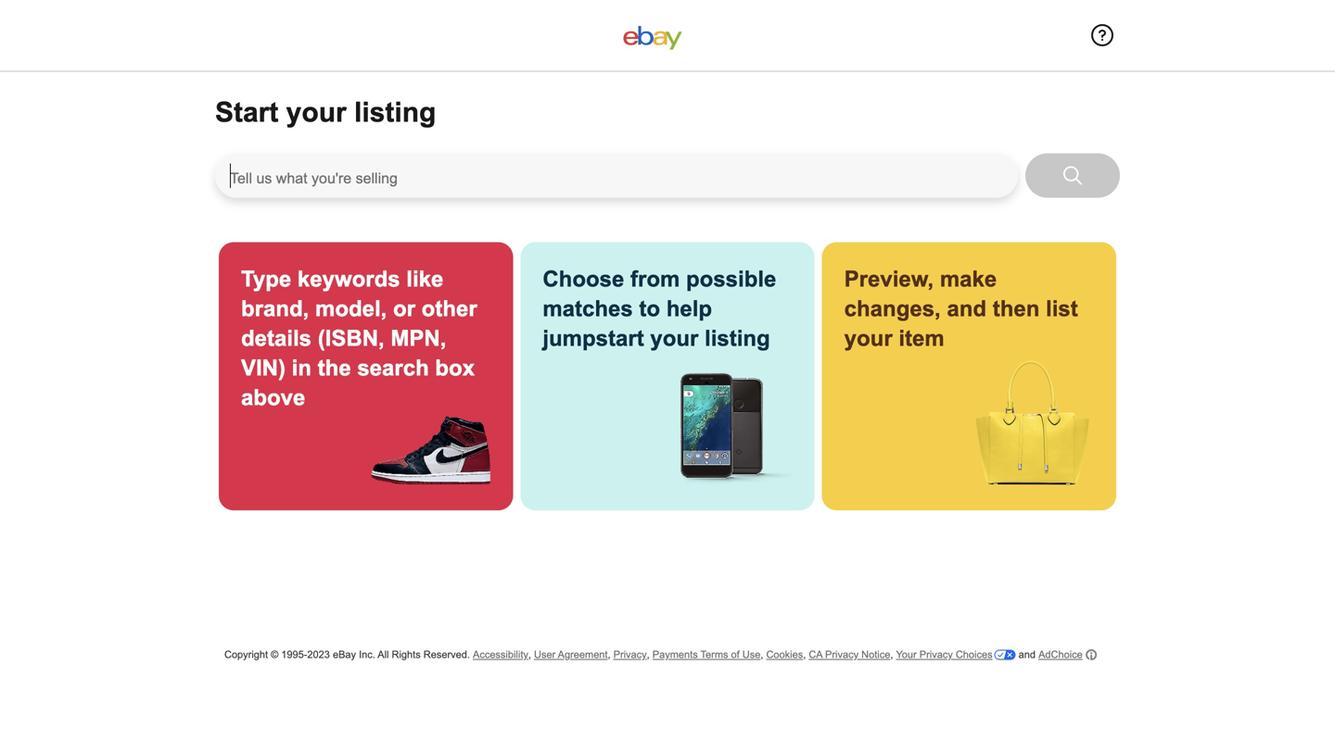 Task type: describe. For each thing, give the bounding box(es) containing it.
agreement
[[558, 650, 608, 661]]

all
[[378, 650, 389, 661]]

6 , from the left
[[891, 650, 893, 661]]

use
[[743, 650, 761, 661]]

0 horizontal spatial listing
[[354, 97, 436, 128]]

other
[[422, 297, 477, 321]]

your inside preview, make changes, and then list your item
[[844, 326, 893, 351]]

1 privacy from the left
[[614, 650, 647, 661]]

your
[[896, 650, 917, 661]]

make
[[940, 267, 997, 292]]

details
[[241, 326, 312, 351]]

and inside preview, make changes, and then list your item
[[947, 297, 987, 321]]

2 , from the left
[[608, 650, 611, 661]]

Tell us what you're selling text field
[[215, 153, 1018, 198]]

to
[[639, 297, 660, 321]]

changes,
[[844, 297, 941, 321]]

terms
[[701, 650, 728, 661]]

adchoice link
[[1039, 649, 1097, 663]]

jumpstart
[[543, 326, 644, 351]]

user agreement link
[[534, 650, 608, 662]]

keywords
[[298, 267, 400, 292]]

0 horizontal spatial your
[[286, 97, 347, 128]]

2 privacy from the left
[[825, 650, 859, 661]]

your inside choose from possible matches to help jumpstart your listing
[[650, 326, 699, 351]]

privacy link
[[614, 650, 647, 662]]

rights
[[392, 650, 421, 661]]

image3 image
[[970, 361, 1094, 486]]

payments
[[653, 650, 698, 661]]

your privacy choices link
[[896, 650, 1016, 662]]

listing inside choose from possible matches to help jumpstart your listing
[[705, 326, 770, 351]]

mpn,
[[391, 326, 446, 351]]

ca privacy notice link
[[809, 650, 891, 662]]

inc.
[[359, 650, 375, 661]]

brand,
[[241, 297, 309, 321]]

(isbn,
[[318, 326, 385, 351]]

possible
[[686, 267, 777, 292]]

of
[[731, 650, 740, 661]]

adchoice
[[1039, 650, 1083, 661]]

image1 image
[[367, 413, 491, 486]]

1 , from the left
[[528, 650, 531, 661]]

the
[[318, 356, 351, 381]]

type
[[241, 267, 291, 292]]

cookies
[[766, 650, 803, 661]]

vin)
[[241, 356, 286, 381]]

like
[[406, 267, 444, 292]]

©
[[271, 650, 278, 661]]

accessibility link
[[473, 650, 528, 662]]

help
[[666, 297, 712, 321]]

type keywords like brand, model, or other details (isbn, mpn, vin) in the search box above
[[241, 267, 477, 410]]

notice
[[862, 650, 891, 661]]



Task type: vqa. For each thing, say whether or not it's contained in the screenshot.
red wing boots 9 wing
no



Task type: locate. For each thing, give the bounding box(es) containing it.
user
[[534, 650, 556, 661]]

1 horizontal spatial privacy
[[825, 650, 859, 661]]

0 vertical spatial listing
[[354, 97, 436, 128]]

list
[[1046, 297, 1078, 321]]

2023
[[307, 650, 330, 661]]

1 vertical spatial and
[[1019, 650, 1036, 661]]

, left ca
[[803, 650, 806, 661]]

1 vertical spatial listing
[[705, 326, 770, 351]]

listing
[[354, 97, 436, 128], [705, 326, 770, 351]]

choose
[[543, 267, 624, 292]]

privacy right ca
[[825, 650, 859, 661]]

, left the user
[[528, 650, 531, 661]]

and
[[947, 297, 987, 321], [1019, 650, 1036, 661]]

privacy left payments
[[614, 650, 647, 661]]

ca
[[809, 650, 823, 661]]

your right start
[[286, 97, 347, 128]]

and left adchoice
[[1019, 650, 1036, 661]]

or
[[393, 297, 415, 321]]

item
[[899, 326, 945, 351]]

copyright
[[224, 650, 268, 661]]

1 horizontal spatial your
[[650, 326, 699, 351]]

copyright © 1995-2023 ebay inc. all rights reserved. accessibility , user agreement , privacy , payments terms of use , cookies , ca privacy notice , your privacy choices
[[224, 650, 993, 661]]

accessibility
[[473, 650, 528, 661]]

privacy
[[614, 650, 647, 661], [825, 650, 859, 661], [920, 650, 953, 661]]

start your listing
[[215, 97, 436, 128]]

0 horizontal spatial privacy
[[614, 650, 647, 661]]

preview,
[[844, 267, 934, 292]]

cookies link
[[766, 650, 803, 662]]

preview, make changes, and then list your item
[[844, 267, 1078, 351]]

ebay
[[333, 650, 356, 661]]

your down the changes,
[[844, 326, 893, 351]]

then
[[993, 297, 1040, 321]]

5 , from the left
[[803, 650, 806, 661]]

model,
[[315, 297, 387, 321]]

,
[[528, 650, 531, 661], [608, 650, 611, 661], [647, 650, 650, 661], [761, 650, 764, 661], [803, 650, 806, 661], [891, 650, 893, 661]]

image2 image
[[668, 356, 793, 486]]

matches
[[543, 297, 633, 321]]

your down help on the top
[[650, 326, 699, 351]]

and adchoice
[[1016, 650, 1083, 661]]

, left payments
[[647, 650, 650, 661]]

3 , from the left
[[647, 650, 650, 661]]

choose from possible matches to help jumpstart your listing
[[543, 267, 777, 351]]

2 horizontal spatial your
[[844, 326, 893, 351]]

, left privacy link
[[608, 650, 611, 661]]

box
[[435, 356, 475, 381]]

in
[[292, 356, 312, 381]]

0 horizontal spatial and
[[947, 297, 987, 321]]

, left "cookies"
[[761, 650, 764, 661]]

privacy right your
[[920, 650, 953, 661]]

search
[[357, 356, 429, 381]]

, left your
[[891, 650, 893, 661]]

3 privacy from the left
[[920, 650, 953, 661]]

choices
[[956, 650, 993, 661]]

start
[[215, 97, 279, 128]]

from
[[631, 267, 680, 292]]

0 vertical spatial and
[[947, 297, 987, 321]]

payments terms of use link
[[653, 650, 761, 662]]

reserved.
[[424, 650, 470, 661]]

1995-
[[281, 650, 307, 661]]

your
[[286, 97, 347, 128], [650, 326, 699, 351], [844, 326, 893, 351]]

above
[[241, 386, 305, 410]]

4 , from the left
[[761, 650, 764, 661]]

1 horizontal spatial and
[[1019, 650, 1036, 661]]

and down make
[[947, 297, 987, 321]]

2 horizontal spatial privacy
[[920, 650, 953, 661]]

1 horizontal spatial listing
[[705, 326, 770, 351]]



